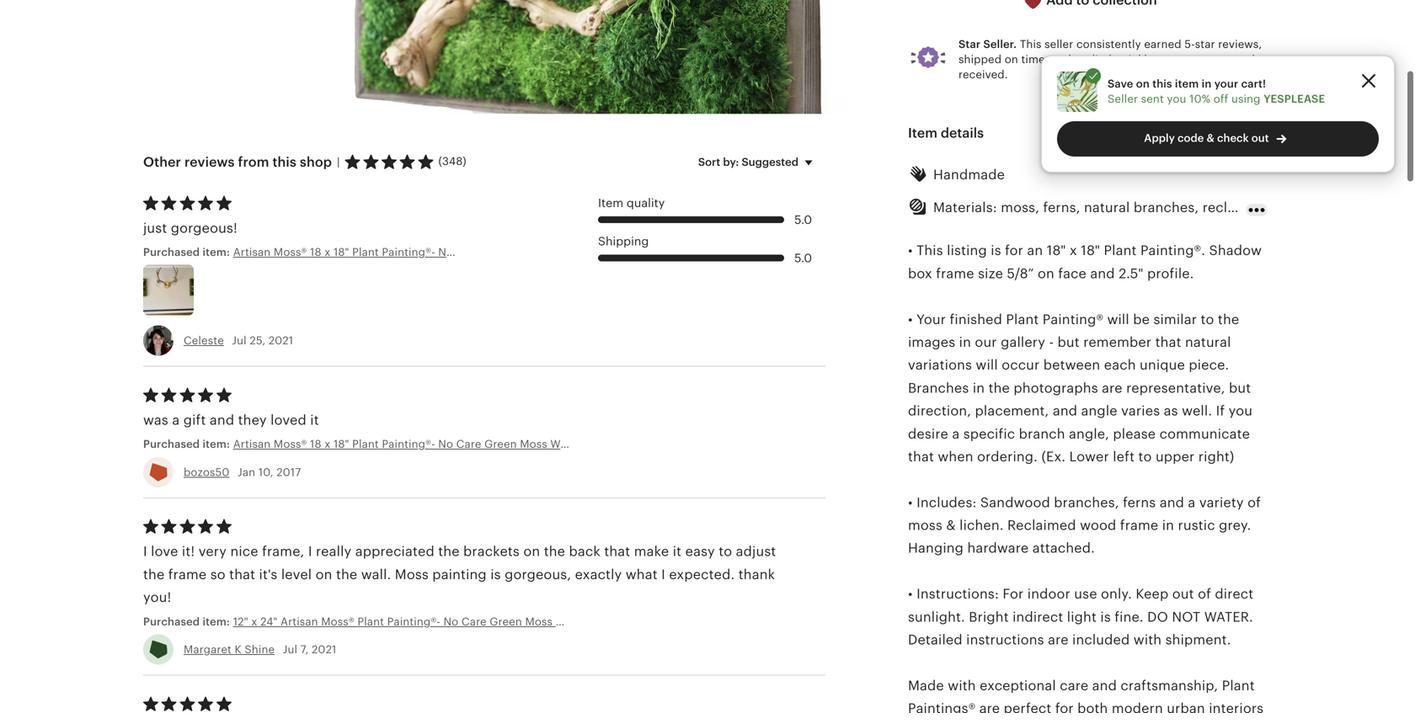 Task type: describe. For each thing, give the bounding box(es) containing it.
18
[[310, 438, 322, 451]]

wood,
[[838, 438, 872, 451]]

on inside save on this item in your cart! seller sent you 10% off using yesplease
[[1137, 77, 1150, 90]]

this inside • this listing is for an 18" x 18" plant painting®. shadow box frame size 5/8" on face and 2.5" profile.
[[917, 243, 944, 258]]

(348)
[[439, 155, 467, 168]]

save on this item in your cart! seller sent you 10% off using yesplease
[[1108, 77, 1326, 105]]

branches, inside • includes: sandwood branches, ferns and a variety of moss & lichen. reclaimed wood frame in rustic grey. hanging hardware attached.
[[1054, 495, 1120, 511]]

0 horizontal spatial reclaimed
[[779, 438, 835, 451]]

that up the "exactly"
[[604, 545, 631, 560]]

ferns
[[1123, 495, 1156, 511]]

representative,
[[1127, 381, 1226, 396]]

adjust
[[736, 545, 776, 560]]

gallery
[[1001, 335, 1046, 350]]

earned
[[1145, 38, 1182, 50]]

it inside i love it! very nice frame, i really appreciated the brackets on the back that make it easy to adjust the frame so that it's level on the wall. moss painting is gorgeous, exactly what i expected. thank you!
[[673, 545, 682, 560]]

• this listing is for an 18" x 18" plant painting®. shadow box frame size 5/8" on face and 2.5" profile.
[[908, 243, 1262, 281]]

exceptional
[[980, 679, 1057, 694]]

modern
[[1112, 702, 1164, 714]]

lower
[[1070, 450, 1110, 465]]

hanging
[[908, 541, 964, 556]]

18" for purchased item: artisan moss® 18 x 18" plant painting®- no care green moss wall art. real preserved plants.  moss, fern reclaimed wood, art.
[[334, 438, 349, 451]]

2 art. from the left
[[875, 438, 895, 451]]

shadow
[[1210, 243, 1262, 258]]

the up gorgeous,
[[544, 545, 566, 560]]

this inside the this seller consistently earned 5-star reviews, shipped on time, and replied quickly to any messages they received.
[[1020, 38, 1042, 50]]

bozos50 link
[[184, 466, 230, 479]]

plant inside • this listing is for an 18" x 18" plant painting®. shadow box frame size 5/8" on face and 2.5" profile.
[[1104, 243, 1137, 258]]

2 item: from the top
[[203, 438, 230, 451]]

the up painting
[[438, 545, 460, 560]]

grey.
[[1219, 518, 1252, 533]]

celeste jul 25, 2021
[[184, 335, 293, 347]]

you inside • your finished plant painting® will be similar to the images in our gallery - but remember that natural variations will occur between each unique piece. branches in the photographs are representative, but direction, placement, and angle varies as well. if you desire a specific branch angle, please communicate that when ordering. (ex. lower left to upper right)
[[1229, 404, 1253, 419]]

moss inside i love it! very nice frame, i really appreciated the brackets on the back that make it easy to adjust the frame so that it's level on the wall. moss painting is gorgeous, exactly what i expected. thank you!
[[395, 567, 429, 583]]

love
[[151, 545, 178, 560]]

seller.
[[984, 38, 1017, 50]]

purchased item: for gorgeous!
[[143, 246, 233, 259]]

plant inside made with exceptional care and craftsmanship, plant paintings® are perfect for both modern urban interior
[[1222, 679, 1255, 694]]

and right the gift
[[210, 413, 234, 428]]

in left 'our'
[[960, 335, 972, 350]]

care
[[456, 438, 482, 451]]

made
[[908, 679, 945, 694]]

star
[[959, 38, 981, 50]]

they inside the this seller consistently earned 5-star reviews, shipped on time, and replied quickly to any messages they received.
[[1248, 53, 1272, 66]]

10,
[[258, 466, 274, 479]]

so
[[210, 567, 226, 583]]

0 horizontal spatial it
[[310, 413, 319, 428]]

the up piece.
[[1218, 312, 1240, 327]]

your
[[917, 312, 946, 327]]

0 vertical spatial jul
[[232, 335, 247, 347]]

1 horizontal spatial but
[[1229, 381, 1252, 396]]

that up unique
[[1156, 335, 1182, 350]]

varies
[[1122, 404, 1161, 419]]

check
[[1218, 132, 1249, 145]]

listing
[[947, 243, 987, 258]]

0 horizontal spatial natural
[[1084, 200, 1130, 215]]

artisan moss® 18 x 18" plant painting®- no care green moss wall art. real preserved plants.  moss, fern reclaimed wood, art. link
[[233, 437, 895, 452]]

the up you!
[[143, 567, 165, 583]]

star
[[1196, 38, 1216, 50]]

18" for • this listing is for an 18" x 18" plant painting®. shadow box frame size 5/8" on face and 2.5" profile.
[[1047, 243, 1066, 258]]

seller
[[1108, 93, 1139, 105]]

face
[[1059, 266, 1087, 281]]

and inside made with exceptional care and craftsmanship, plant paintings® are perfect for both modern urban interior
[[1093, 679, 1117, 694]]

plant inside • your finished plant painting® will be similar to the images in our gallery - but remember that natural variations will occur between each unique piece. branches in the photographs are representative, but direction, placement, and angle varies as well. if you desire a specific branch angle, please communicate that when ordering. (ex. lower left to upper right)
[[1006, 312, 1039, 327]]

on up gorgeous,
[[524, 545, 540, 560]]

2017
[[277, 466, 301, 479]]

item for item quality
[[598, 197, 624, 210]]

shipped
[[959, 53, 1002, 66]]

in inside save on this item in your cart! seller sent you 10% off using yesplease
[[1202, 77, 1212, 90]]

sent
[[1142, 93, 1164, 105]]

fine.
[[1115, 610, 1144, 625]]

1 vertical spatial will
[[976, 358, 998, 373]]

similar
[[1154, 312, 1198, 327]]

quality
[[627, 197, 665, 210]]

loved
[[271, 413, 307, 428]]

0 horizontal spatial 2021
[[269, 335, 293, 347]]

hardware
[[968, 541, 1029, 556]]

was
[[143, 413, 168, 428]]

indoor
[[1028, 587, 1071, 602]]

1 horizontal spatial jul
[[283, 644, 298, 656]]

reviews,
[[1219, 38, 1263, 50]]

shipment.
[[1166, 633, 1232, 648]]

included
[[1073, 633, 1130, 648]]

item: for gorgeous!
[[203, 246, 230, 259]]

• includes: sandwood branches, ferns and a variety of moss & lichen. reclaimed wood frame in rustic grey. hanging hardware attached.
[[908, 495, 1262, 556]]

cart!
[[1242, 77, 1267, 90]]

i love it! very nice frame, i really appreciated the brackets on the back that make it easy to adjust the frame so that it's level on the wall. moss painting is gorgeous, exactly what i expected. thank you!
[[143, 545, 776, 606]]

is inside • this listing is for an 18" x 18" plant painting®. shadow box frame size 5/8" on face and 2.5" profile.
[[991, 243, 1002, 258]]

frame,
[[262, 545, 305, 560]]

& inside • includes: sandwood branches, ferns and a variety of moss & lichen. reclaimed wood frame in rustic grey. hanging hardware attached.
[[947, 518, 956, 533]]

use
[[1075, 587, 1098, 602]]

for inside made with exceptional care and craftsmanship, plant paintings® are perfect for both modern urban interior
[[1056, 702, 1074, 714]]

sort by: suggested
[[698, 156, 799, 168]]

0 vertical spatial wood
[[1272, 200, 1309, 215]]

and inside the this seller consistently earned 5-star reviews, shipped on time, and replied quickly to any messages they received.
[[1052, 53, 1072, 66]]

plant left painting®-
[[352, 438, 379, 451]]

this inside save on this item in your cart! seller sent you 10% off using yesplease
[[1153, 77, 1173, 90]]

is inside • instructions: for indoor use only. keep out of direct sunlight. bright indirect light is fine. do not water. detailed instructions are included with shipment.
[[1101, 610, 1111, 625]]

made with exceptional care and craftsmanship, plant paintings® are perfect for both modern urban interior
[[908, 679, 1264, 714]]

for
[[1003, 587, 1024, 602]]

1 vertical spatial x
[[325, 438, 331, 451]]

each
[[1105, 358, 1136, 373]]

• for • this listing is for an 18" x 18" plant painting®. shadow box frame size 5/8" on face and 2.5" profile.
[[908, 243, 913, 258]]

detailed
[[908, 633, 963, 648]]

messages
[[1192, 53, 1245, 66]]

only.
[[1101, 587, 1133, 602]]

item for item details
[[908, 125, 938, 141]]

a inside • includes: sandwood branches, ferns and a variety of moss & lichen. reclaimed wood frame in rustic grey. hanging hardware attached.
[[1189, 495, 1196, 511]]

not
[[1172, 610, 1201, 625]]

wood inside • includes: sandwood branches, ferns and a variety of moss & lichen. reclaimed wood frame in rustic grey. hanging hardware attached.
[[1080, 518, 1117, 533]]

are inside • your finished plant painting® will be similar to the images in our gallery - but remember that natural variations will occur between each unique piece. branches in the photographs are representative, but direction, placement, and angle varies as well. if you desire a specific branch angle, please communicate that when ordering. (ex. lower left to upper right)
[[1102, 381, 1123, 396]]

exactly
[[575, 567, 622, 583]]

celeste link
[[184, 335, 224, 347]]

is inside i love it! very nice frame, i really appreciated the brackets on the back that make it easy to adjust the frame so that it's level on the wall. moss painting is gorgeous, exactly what i expected. thank you!
[[491, 567, 501, 583]]

apply
[[1145, 132, 1175, 145]]

appreciated
[[355, 545, 435, 560]]

desire
[[908, 427, 949, 442]]

other reviews from this shop
[[143, 155, 332, 170]]

please
[[1114, 427, 1156, 442]]

that down 'nice'
[[229, 567, 255, 583]]

by:
[[723, 156, 739, 168]]

light
[[1067, 610, 1097, 625]]

natural inside • your finished plant painting® will be similar to the images in our gallery - but remember that natural variations will occur between each unique piece. branches in the photographs are representative, but direction, placement, and angle varies as well. if you desire a specific branch angle, please communicate that when ordering. (ex. lower left to upper right)
[[1186, 335, 1232, 350]]

to right left
[[1139, 450, 1152, 465]]

nice
[[230, 545, 258, 560]]

placement,
[[975, 404, 1049, 419]]

5-
[[1185, 38, 1196, 50]]

• for • includes: sandwood branches, ferns and a variety of moss & lichen. reclaimed wood frame in rustic grey. hanging hardware attached.
[[908, 495, 913, 511]]

the up the placement,
[[989, 381, 1010, 396]]

brackets
[[463, 545, 520, 560]]

instructions
[[967, 633, 1045, 648]]

angle,
[[1069, 427, 1110, 442]]

and inside • your finished plant painting® will be similar to the images in our gallery - but remember that natural variations will occur between each unique piece. branches in the photographs are representative, but direction, placement, and angle varies as well. if you desire a specific branch angle, please communicate that when ordering. (ex. lower left to upper right)
[[1053, 404, 1078, 419]]

0 horizontal spatial a
[[172, 413, 180, 428]]

other
[[143, 155, 181, 170]]

• for • your finished plant painting® will be similar to the images in our gallery - but remember that natural variations will occur between each unique piece. branches in the photographs are representative, but direction, placement, and angle varies as well. if you desire a specific branch angle, please communicate that when ordering. (ex. lower left to upper right)
[[908, 312, 913, 327]]

expected.
[[669, 567, 735, 583]]

very
[[199, 545, 227, 560]]

be
[[1134, 312, 1150, 327]]

with inside • instructions: for indoor use only. keep out of direct sunlight. bright indirect light is fine. do not water. detailed instructions are included with shipment.
[[1134, 633, 1162, 648]]

are inside • instructions: for indoor use only. keep out of direct sunlight. bright indirect light is fine. do not water. detailed instructions are included with shipment.
[[1048, 633, 1069, 648]]

photographs
[[1014, 381, 1099, 396]]

off
[[1214, 93, 1229, 105]]

to inside the this seller consistently earned 5-star reviews, shipped on time, and replied quickly to any messages they received.
[[1157, 53, 1168, 66]]

on down really
[[316, 567, 332, 583]]



Task type: locate. For each thing, give the bounding box(es) containing it.
for left an
[[1005, 243, 1024, 258]]

item left quality
[[598, 197, 624, 210]]

save
[[1108, 77, 1134, 90]]

0 vertical spatial they
[[1248, 53, 1272, 66]]

right)
[[1199, 450, 1235, 465]]

1 • from the top
[[908, 243, 913, 258]]

purchased item: down "just gorgeous!"
[[143, 246, 233, 259]]

remember
[[1084, 335, 1152, 350]]

1 vertical spatial this
[[273, 155, 297, 170]]

plants.
[[680, 438, 716, 451]]

it!
[[182, 545, 195, 560]]

(ex.
[[1042, 450, 1066, 465]]

0 horizontal spatial is
[[491, 567, 501, 583]]

5/8"
[[1007, 266, 1034, 281]]

to inside i love it! very nice frame, i really appreciated the brackets on the back that make it easy to adjust the frame so that it's level on the wall. moss painting is gorgeous, exactly what i expected. thank you!
[[719, 545, 733, 560]]

seller
[[1045, 38, 1074, 50]]

sort
[[698, 156, 721, 168]]

on inside • this listing is for an 18" x 18" plant painting®. shadow box frame size 5/8" on face and 2.5" profile.
[[1038, 266, 1055, 281]]

real
[[598, 438, 621, 451]]

with up the paintings®
[[948, 679, 976, 694]]

in inside • includes: sandwood branches, ferns and a variety of moss & lichen. reclaimed wood frame in rustic grey. hanging hardware attached.
[[1163, 518, 1175, 533]]

sort by: suggested button
[[686, 144, 832, 180]]

1 horizontal spatial branches,
[[1134, 200, 1199, 215]]

branches, down the lower
[[1054, 495, 1120, 511]]

this up time,
[[1020, 38, 1042, 50]]

apply code & check out link
[[1058, 121, 1379, 157]]

quickly
[[1115, 53, 1154, 66]]

1 horizontal spatial moss
[[520, 438, 548, 451]]

x
[[1070, 243, 1078, 258], [325, 438, 331, 451]]

both
[[1078, 702, 1109, 714]]

natural up piece.
[[1186, 335, 1232, 350]]

0 vertical spatial this
[[1020, 38, 1042, 50]]

this right from
[[273, 155, 297, 170]]

1 vertical spatial this
[[917, 243, 944, 258]]

materials:
[[934, 200, 998, 215]]

ferns,
[[1044, 200, 1081, 215]]

margaret k shine link
[[184, 644, 275, 656]]

i left really
[[308, 545, 312, 560]]

i right "what"
[[662, 567, 666, 583]]

1 vertical spatial with
[[948, 679, 976, 694]]

attached.
[[1033, 541, 1095, 556]]

reclaimed right fern
[[779, 438, 835, 451]]

2 purchased item: from the top
[[143, 616, 233, 628]]

for down care
[[1056, 702, 1074, 714]]

and up both
[[1093, 679, 1117, 694]]

x up 'face'
[[1070, 243, 1078, 258]]

in up 10%
[[1202, 77, 1212, 90]]

craftsmanship,
[[1121, 679, 1219, 694]]

with down do
[[1134, 633, 1162, 648]]

of up not
[[1198, 587, 1212, 602]]

of up grey.
[[1248, 495, 1262, 511]]

item: down gorgeous!
[[203, 246, 230, 259]]

on down seller. at the top right of the page
[[1005, 53, 1019, 66]]

1 horizontal spatial i
[[308, 545, 312, 560]]

10%
[[1190, 93, 1211, 105]]

on up sent
[[1137, 77, 1150, 90]]

celeste
[[184, 335, 224, 347]]

that down 'desire' at the bottom right of page
[[908, 450, 935, 465]]

rustic
[[1178, 518, 1216, 533]]

jan
[[238, 466, 255, 479]]

you right if
[[1229, 404, 1253, 419]]

1 vertical spatial jul
[[283, 644, 298, 656]]

3 • from the top
[[908, 495, 913, 511]]

item
[[1175, 77, 1199, 90]]

• inside • includes: sandwood branches, ferns and a variety of moss & lichen. reclaimed wood frame in rustic grey. hanging hardware attached.
[[908, 495, 913, 511]]

moss down appreciated
[[395, 567, 429, 583]]

0 horizontal spatial they
[[238, 413, 267, 428]]

to right similar
[[1201, 312, 1215, 327]]

0 horizontal spatial are
[[980, 702, 1000, 714]]

item:
[[203, 246, 230, 259], [203, 438, 230, 451], [203, 616, 230, 628]]

but down piece.
[[1229, 381, 1252, 396]]

a up when
[[953, 427, 960, 442]]

0 horizontal spatial 18"
[[334, 438, 349, 451]]

this seller consistently earned 5-star reviews, shipped on time, and replied quickly to any messages they received.
[[959, 38, 1272, 81]]

purchased item: for love
[[143, 616, 233, 628]]

to right "easy"
[[719, 545, 733, 560]]

0 vertical spatial it
[[310, 413, 319, 428]]

of inside • includes: sandwood branches, ferns and a variety of moss & lichen. reclaimed wood frame in rustic grey. hanging hardware attached.
[[1248, 495, 1262, 511]]

4 • from the top
[[908, 587, 913, 602]]

0 horizontal spatial i
[[143, 545, 147, 560]]

they up artisan
[[238, 413, 267, 428]]

are down exceptional
[[980, 702, 1000, 714]]

item left "details"
[[908, 125, 938, 141]]

a left the gift
[[172, 413, 180, 428]]

margaret k shine jul 7, 2021
[[184, 644, 337, 656]]

1 horizontal spatial a
[[953, 427, 960, 442]]

it's
[[259, 567, 278, 583]]

details
[[941, 125, 984, 141]]

variety
[[1200, 495, 1244, 511]]

1 purchased from the top
[[143, 246, 200, 259]]

2 vertical spatial are
[[980, 702, 1000, 714]]

purchased down just
[[143, 246, 200, 259]]

0 vertical spatial are
[[1102, 381, 1123, 396]]

0 vertical spatial reclaimed
[[779, 438, 835, 451]]

you down item on the top
[[1167, 93, 1187, 105]]

1 horizontal spatial wood
[[1272, 200, 1309, 215]]

1 vertical spatial it
[[673, 545, 682, 560]]

0 vertical spatial natural
[[1084, 200, 1130, 215]]

2 purchased from the top
[[143, 438, 200, 451]]

reclaimed
[[1203, 200, 1269, 215]]

art. right wood,
[[875, 438, 895, 451]]

plant up the 2.5"
[[1104, 243, 1137, 258]]

on
[[1005, 53, 1019, 66], [1137, 77, 1150, 90], [1038, 266, 1055, 281], [524, 545, 540, 560], [316, 567, 332, 583]]

you inside save on this item in your cart! seller sent you 10% off using yesplease
[[1167, 93, 1187, 105]]

on inside the this seller consistently earned 5-star reviews, shipped on time, and replied quickly to any messages they received.
[[1005, 53, 1019, 66]]

out inside • instructions: for indoor use only. keep out of direct sunlight. bright indirect light is fine. do not water. detailed instructions are included with shipment.
[[1173, 587, 1195, 602]]

plant down 'shipment.'
[[1222, 679, 1255, 694]]

the down really
[[336, 567, 358, 583]]

consistently
[[1077, 38, 1142, 50]]

2 horizontal spatial a
[[1189, 495, 1196, 511]]

1 vertical spatial wood
[[1080, 518, 1117, 533]]

1 vertical spatial moss
[[395, 567, 429, 583]]

between
[[1044, 358, 1101, 373]]

1 horizontal spatial they
[[1248, 53, 1272, 66]]

moss left wall
[[520, 438, 548, 451]]

lichen.
[[960, 518, 1004, 533]]

in left "rustic" at the bottom of the page
[[1163, 518, 1175, 533]]

jul left 25,
[[232, 335, 247, 347]]

2 • from the top
[[908, 312, 913, 327]]

1 vertical spatial item
[[598, 197, 624, 210]]

will down 'our'
[[976, 358, 998, 373]]

5.0 for shipping
[[795, 252, 812, 265]]

0 horizontal spatial &
[[947, 518, 956, 533]]

out right check
[[1252, 132, 1270, 145]]

3 purchased from the top
[[143, 616, 200, 628]]

back
[[569, 545, 601, 560]]

0 horizontal spatial item
[[598, 197, 624, 210]]

1 horizontal spatial item
[[908, 125, 938, 141]]

but right -
[[1058, 335, 1080, 350]]

0 vertical spatial for
[[1005, 243, 1024, 258]]

with inside made with exceptional care and craftsmanship, plant paintings® are perfect for both modern urban interior
[[948, 679, 976, 694]]

item inside item details dropdown button
[[908, 125, 938, 141]]

0 vertical spatial out
[[1252, 132, 1270, 145]]

2 vertical spatial purchased
[[143, 616, 200, 628]]

1 horizontal spatial 18"
[[1047, 243, 1066, 258]]

will up the remember
[[1108, 312, 1130, 327]]

is down the brackets
[[491, 567, 501, 583]]

on down an
[[1038, 266, 1055, 281]]

are inside made with exceptional care and craftsmanship, plant paintings® are perfect for both modern urban interior
[[980, 702, 1000, 714]]

2 vertical spatial is
[[1101, 610, 1111, 625]]

0 horizontal spatial x
[[325, 438, 331, 451]]

2 vertical spatial item:
[[203, 616, 230, 628]]

1 horizontal spatial x
[[1070, 243, 1078, 258]]

just
[[143, 221, 167, 236]]

&
[[1207, 132, 1215, 145], [947, 518, 956, 533]]

i left love
[[143, 545, 147, 560]]

communicate
[[1160, 427, 1251, 442]]

1 art. from the left
[[576, 438, 595, 451]]

1 vertical spatial but
[[1229, 381, 1252, 396]]

this up box
[[917, 243, 944, 258]]

1 vertical spatial purchased
[[143, 438, 200, 451]]

and inside • includes: sandwood branches, ferns and a variety of moss & lichen. reclaimed wood frame in rustic grey. hanging hardware attached.
[[1160, 495, 1185, 511]]

2 5.0 from the top
[[795, 252, 812, 265]]

received.
[[959, 68, 1008, 81]]

0 horizontal spatial will
[[976, 358, 998, 373]]

if
[[1216, 404, 1225, 419]]

item: for love
[[203, 616, 230, 628]]

1 vertical spatial you
[[1229, 404, 1253, 419]]

purchased for gorgeous!
[[143, 246, 200, 259]]

box
[[908, 266, 933, 281]]

0 vertical spatial item
[[908, 125, 938, 141]]

0 horizontal spatial but
[[1058, 335, 1080, 350]]

2 horizontal spatial 18"
[[1081, 243, 1101, 258]]

2 horizontal spatial is
[[1101, 610, 1111, 625]]

1 vertical spatial branches,
[[1054, 495, 1120, 511]]

fern
[[753, 438, 776, 451]]

it up 18
[[310, 413, 319, 428]]

18" right 18
[[334, 438, 349, 451]]

x inside • this listing is for an 18" x 18" plant painting®. shadow box frame size 5/8" on face and 2.5" profile.
[[1070, 243, 1078, 258]]

x right 18
[[325, 438, 331, 451]]

frame inside • includes: sandwood branches, ferns and a variety of moss & lichen. reclaimed wood frame in rustic grey. hanging hardware attached.
[[1121, 518, 1159, 533]]

0 horizontal spatial with
[[948, 679, 976, 694]]

and down 'seller'
[[1052, 53, 1072, 66]]

for inside • this listing is for an 18" x 18" plant painting®. shadow box frame size 5/8" on face and 2.5" profile.
[[1005, 243, 1024, 258]]

frame
[[1312, 200, 1351, 215], [936, 266, 975, 281], [1121, 518, 1159, 533], [168, 567, 207, 583]]

purchased item: up margaret
[[143, 616, 233, 628]]

0 vertical spatial but
[[1058, 335, 1080, 350]]

•
[[908, 243, 913, 258], [908, 312, 913, 327], [908, 495, 913, 511], [908, 587, 913, 602]]

art. right wall
[[576, 438, 595, 451]]

our
[[975, 335, 997, 350]]

painting
[[433, 567, 487, 583]]

are down indirect
[[1048, 633, 1069, 648]]

of
[[1248, 495, 1262, 511], [1198, 587, 1212, 602]]

frame inside i love it! very nice frame, i really appreciated the brackets on the back that make it easy to adjust the frame so that it's level on the wall. moss painting is gorgeous, exactly what i expected. thank you!
[[168, 567, 207, 583]]

direction,
[[908, 404, 972, 419]]

2 horizontal spatial are
[[1102, 381, 1123, 396]]

0 vertical spatial branches,
[[1134, 200, 1199, 215]]

0 horizontal spatial branches,
[[1054, 495, 1120, 511]]

item: down was a gift and they loved it
[[203, 438, 230, 451]]

2 horizontal spatial i
[[662, 567, 666, 583]]

what
[[626, 567, 658, 583]]

1 horizontal spatial will
[[1108, 312, 1130, 327]]

and left the 2.5"
[[1091, 266, 1115, 281]]

plant up gallery
[[1006, 312, 1039, 327]]

they
[[1248, 53, 1272, 66], [238, 413, 267, 428]]

keep
[[1136, 587, 1169, 602]]

1 horizontal spatial 2021
[[312, 644, 337, 656]]

make
[[634, 545, 669, 560]]

includes:
[[917, 495, 977, 511]]

of inside • instructions: for indoor use only. keep out of direct sunlight. bright indirect light is fine. do not water. detailed instructions are included with shipment.
[[1198, 587, 1212, 602]]

natural
[[1084, 200, 1130, 215], [1186, 335, 1232, 350]]

to
[[1157, 53, 1168, 66], [1201, 312, 1215, 327], [1139, 450, 1152, 465], [719, 545, 733, 560]]

unique
[[1140, 358, 1186, 373]]

reclaimed inside • includes: sandwood branches, ferns and a variety of moss & lichen. reclaimed wood frame in rustic grey. hanging hardware attached.
[[1008, 518, 1077, 533]]

1 purchased item: from the top
[[143, 246, 233, 259]]

shipping
[[598, 235, 649, 248]]

0 vertical spatial you
[[1167, 93, 1187, 105]]

wood right reclaimed
[[1272, 200, 1309, 215]]

a inside • your finished plant painting® will be similar to the images in our gallery - but remember that natural variations will occur between each unique piece. branches in the photographs are representative, but direction, placement, and angle varies as well. if you desire a specific branch angle, please communicate that when ordering. (ex. lower left to upper right)
[[953, 427, 960, 442]]

finished
[[950, 312, 1003, 327]]

item: up margaret
[[203, 616, 230, 628]]

view details of this review photo by celeste image
[[143, 265, 194, 316]]

& down includes:
[[947, 518, 956, 533]]

out up not
[[1173, 587, 1195, 602]]

• inside • this listing is for an 18" x 18" plant painting®. shadow box frame size 5/8" on face and 2.5" profile.
[[908, 243, 913, 258]]

1 vertical spatial 2021
[[312, 644, 337, 656]]

0 horizontal spatial moss
[[395, 567, 429, 583]]

wood up "attached."
[[1080, 518, 1117, 533]]

reclaimed up "attached."
[[1008, 518, 1077, 533]]

1 horizontal spatial it
[[673, 545, 682, 560]]

5.0
[[795, 213, 812, 226], [795, 252, 812, 265]]

0 vertical spatial x
[[1070, 243, 1078, 258]]

• for • instructions: for indoor use only. keep out of direct sunlight. bright indirect light is fine. do not water. detailed instructions are included with shipment.
[[908, 587, 913, 602]]

1 horizontal spatial of
[[1248, 495, 1262, 511]]

0 horizontal spatial of
[[1198, 587, 1212, 602]]

left
[[1113, 450, 1135, 465]]

1 vertical spatial purchased item:
[[143, 616, 233, 628]]

1 vertical spatial item:
[[203, 438, 230, 451]]

0 vertical spatial of
[[1248, 495, 1262, 511]]

in right branches on the right of the page
[[973, 381, 985, 396]]

0 horizontal spatial this
[[273, 155, 297, 170]]

to down earned
[[1157, 53, 1168, 66]]

you!
[[143, 590, 171, 606]]

and inside • this listing is for an 18" x 18" plant painting®. shadow box frame size 5/8" on face and 2.5" profile.
[[1091, 266, 1115, 281]]

0 vertical spatial &
[[1207, 132, 1215, 145]]

0 vertical spatial moss
[[520, 438, 548, 451]]

piece.
[[1189, 358, 1230, 373]]

1 horizontal spatial out
[[1252, 132, 1270, 145]]

5.0 for item quality
[[795, 213, 812, 226]]

purchased item:
[[143, 246, 233, 259], [143, 616, 233, 628]]

1 horizontal spatial art.
[[875, 438, 895, 451]]

1 item: from the top
[[203, 246, 230, 259]]

purchased down the was
[[143, 438, 200, 451]]

& right code
[[1207, 132, 1215, 145]]

1 horizontal spatial are
[[1048, 633, 1069, 648]]

1 vertical spatial are
[[1048, 633, 1069, 648]]

1 horizontal spatial you
[[1229, 404, 1253, 419]]

purchased item: artisan moss® 18 x 18" plant painting®- no care green moss wall art. real preserved plants.  moss, fern reclaimed wood, art.
[[143, 438, 895, 451]]

0 vertical spatial will
[[1108, 312, 1130, 327]]

of for variety
[[1248, 495, 1262, 511]]

1 horizontal spatial reclaimed
[[1008, 518, 1077, 533]]

1 vertical spatial they
[[238, 413, 267, 428]]

0 vertical spatial is
[[991, 243, 1002, 258]]

3 item: from the top
[[203, 616, 230, 628]]

plant
[[1104, 243, 1137, 258], [1006, 312, 1039, 327], [352, 438, 379, 451], [1222, 679, 1255, 694]]

this
[[1020, 38, 1042, 50], [917, 243, 944, 258]]

0 vertical spatial purchased item:
[[143, 246, 233, 259]]

1 vertical spatial for
[[1056, 702, 1074, 714]]

of for out
[[1198, 587, 1212, 602]]

1 5.0 from the top
[[795, 213, 812, 226]]

• up box
[[908, 243, 913, 258]]

and down photographs on the right bottom of page
[[1053, 404, 1078, 419]]

branch
[[1019, 427, 1066, 442]]

sandwood
[[981, 495, 1051, 511]]

frame inside • this listing is for an 18" x 18" plant painting®. shadow box frame size 5/8" on face and 2.5" profile.
[[936, 266, 975, 281]]

0 vertical spatial item:
[[203, 246, 230, 259]]

k
[[235, 644, 242, 656]]

is up size
[[991, 243, 1002, 258]]

purchased down you!
[[143, 616, 200, 628]]

is up included
[[1101, 610, 1111, 625]]

1 horizontal spatial for
[[1056, 702, 1074, 714]]

• inside • instructions: for indoor use only. keep out of direct sunlight. bright indirect light is fine. do not water. detailed instructions are included with shipment.
[[908, 587, 913, 602]]

are down each
[[1102, 381, 1123, 396]]

it left "easy"
[[673, 545, 682, 560]]

from
[[238, 155, 269, 170]]

• up moss
[[908, 495, 913, 511]]

1 horizontal spatial this
[[1020, 38, 1042, 50]]

branches, up painting®.
[[1134, 200, 1199, 215]]

• left your on the top of the page
[[908, 312, 913, 327]]

purchased for love
[[143, 616, 200, 628]]

0 vertical spatial with
[[1134, 633, 1162, 648]]

• inside • your finished plant painting® will be similar to the images in our gallery - but remember that natural variations will occur between each unique piece. branches in the photographs are representative, but direction, placement, and angle varies as well. if you desire a specific branch angle, please communicate that when ordering. (ex. lower left to upper right)
[[908, 312, 913, 327]]

natural right the 'ferns,'
[[1084, 200, 1130, 215]]

an
[[1028, 243, 1043, 258]]

shine
[[245, 644, 275, 656]]

0 vertical spatial 2021
[[269, 335, 293, 347]]

1 vertical spatial natural
[[1186, 335, 1232, 350]]

0 vertical spatial purchased
[[143, 246, 200, 259]]

2.5"
[[1119, 266, 1144, 281]]

0 horizontal spatial wood
[[1080, 518, 1117, 533]]

1 vertical spatial of
[[1198, 587, 1212, 602]]

jul left 7,
[[283, 644, 298, 656]]

you
[[1167, 93, 1187, 105], [1229, 404, 1253, 419]]

0 horizontal spatial art.
[[576, 438, 595, 451]]

• up sunlight.
[[908, 587, 913, 602]]

a up "rustic" at the bottom of the page
[[1189, 495, 1196, 511]]

item details button
[[893, 113, 1288, 153]]

1 horizontal spatial &
[[1207, 132, 1215, 145]]

this up sent
[[1153, 77, 1173, 90]]

they down reviews,
[[1248, 53, 1272, 66]]

2021 right 7,
[[312, 644, 337, 656]]

purchased
[[143, 246, 200, 259], [143, 438, 200, 451], [143, 616, 200, 628]]

0 horizontal spatial jul
[[232, 335, 247, 347]]

18" right an
[[1047, 243, 1066, 258]]

1 vertical spatial &
[[947, 518, 956, 533]]

1 horizontal spatial this
[[1153, 77, 1173, 90]]



Task type: vqa. For each thing, say whether or not it's contained in the screenshot.
unlike
no



